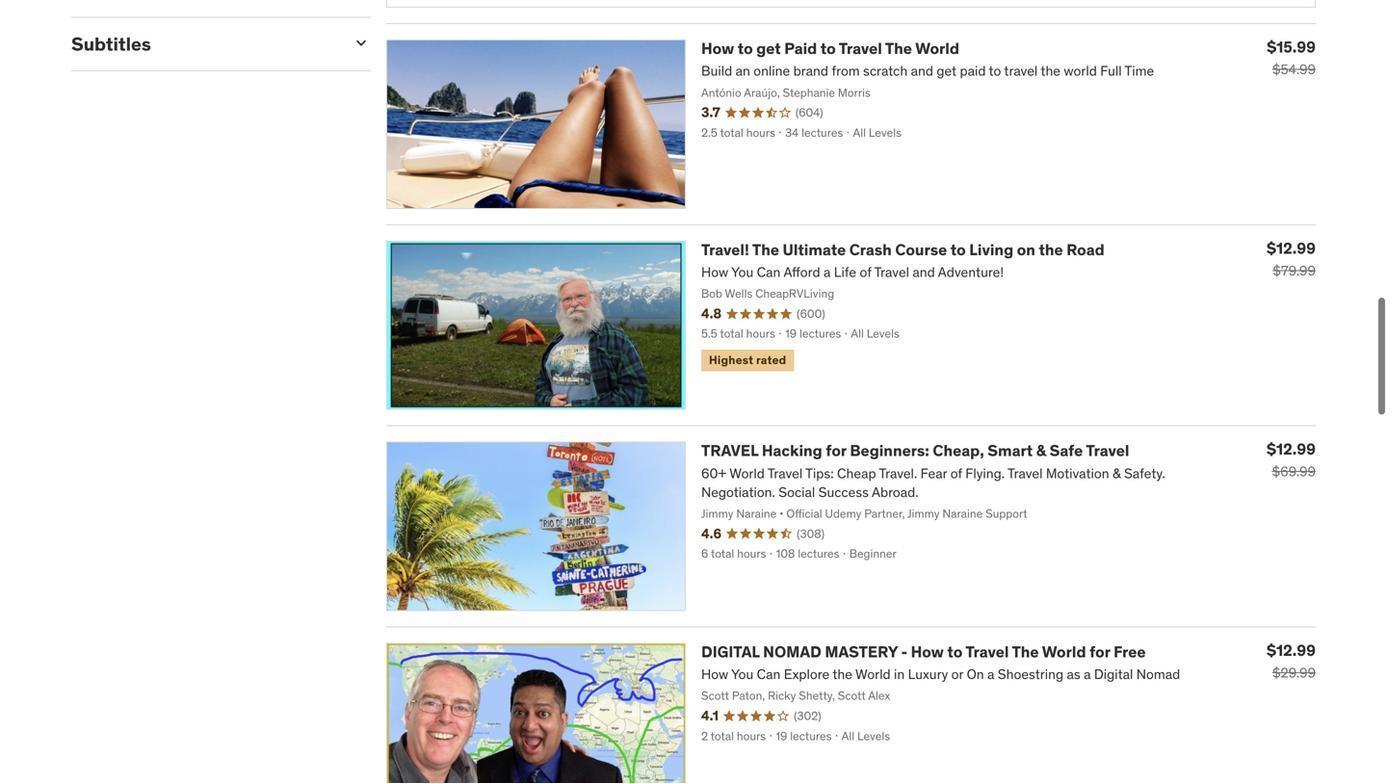 Task type: describe. For each thing, give the bounding box(es) containing it.
travel! the ultimate crash course to living on the road
[[701, 238, 1104, 257]]

digital
[[701, 640, 760, 660]]

$15.99 $54.99
[[1267, 35, 1316, 76]]

the
[[1039, 238, 1063, 257]]

$69.99
[[1272, 461, 1316, 478]]

$12.99 $79.99
[[1267, 236, 1316, 277]]

subtitles
[[71, 30, 151, 53]]

subtitles button
[[71, 30, 336, 53]]

2 vertical spatial travel
[[966, 640, 1009, 660]]

beginners:
[[850, 439, 929, 459]]

crash
[[849, 238, 892, 257]]

$79.99
[[1273, 260, 1316, 277]]

0 vertical spatial for
[[826, 439, 846, 459]]

travel hacking for beginners: cheap, smart & safe travel
[[701, 439, 1129, 459]]

how to get paid to travel the world
[[701, 37, 959, 56]]

travel
[[701, 439, 758, 459]]

1 vertical spatial world
[[1042, 640, 1086, 660]]

travel! the ultimate crash course to living on the road link
[[701, 238, 1104, 257]]

get
[[756, 37, 781, 56]]

to left get
[[738, 37, 753, 56]]

road
[[1066, 238, 1104, 257]]

$54.99
[[1272, 59, 1316, 76]]

course
[[895, 238, 947, 257]]

&
[[1036, 439, 1046, 459]]

$12.99 for travel! the ultimate crash course to living on the road
[[1267, 236, 1316, 256]]

digital nomad mastery - how to travel the world for free
[[701, 640, 1146, 660]]

0 horizontal spatial world
[[915, 37, 959, 56]]

mastery
[[825, 640, 898, 660]]

cheap,
[[933, 439, 984, 459]]

hacking
[[762, 439, 822, 459]]

1 vertical spatial how
[[911, 640, 944, 660]]

$12.99 for digital nomad mastery - how to travel the world for free
[[1267, 639, 1316, 658]]

$12.99 for travel hacking for beginners: cheap, smart & safe travel
[[1267, 437, 1316, 457]]

on
[[1017, 238, 1035, 257]]

travel hacking for beginners: cheap, smart & safe travel link
[[701, 439, 1129, 459]]



Task type: vqa. For each thing, say whether or not it's contained in the screenshot.
$12.99
yes



Task type: locate. For each thing, give the bounding box(es) containing it.
how
[[701, 37, 734, 56], [911, 640, 944, 660]]

1 vertical spatial the
[[752, 238, 779, 257]]

$12.99 $29.99
[[1267, 639, 1316, 679]]

$12.99 up $79.99
[[1267, 236, 1316, 256]]

0 horizontal spatial travel
[[839, 37, 882, 56]]

2 vertical spatial the
[[1012, 640, 1039, 660]]

$15.99
[[1267, 35, 1316, 55]]

0 vertical spatial $12.99
[[1267, 236, 1316, 256]]

2 $12.99 from the top
[[1267, 437, 1316, 457]]

1 horizontal spatial for
[[1089, 640, 1110, 660]]

for left free
[[1089, 640, 1110, 660]]

how to get paid to travel the world link
[[701, 37, 959, 56]]

nomad
[[763, 640, 821, 660]]

safe
[[1050, 439, 1083, 459]]

smart
[[988, 439, 1033, 459]]

for
[[826, 439, 846, 459], [1089, 640, 1110, 660]]

for right hacking
[[826, 439, 846, 459]]

the
[[885, 37, 912, 56], [752, 238, 779, 257], [1012, 640, 1039, 660]]

travel right safe
[[1086, 439, 1129, 459]]

$12.99
[[1267, 236, 1316, 256], [1267, 437, 1316, 457], [1267, 639, 1316, 658]]

digital nomad mastery - how to travel the world for free link
[[701, 640, 1146, 660]]

to right -
[[947, 640, 963, 660]]

2 horizontal spatial the
[[1012, 640, 1039, 660]]

world
[[915, 37, 959, 56], [1042, 640, 1086, 660]]

0 vertical spatial travel
[[839, 37, 882, 56]]

1 vertical spatial for
[[1089, 640, 1110, 660]]

free
[[1114, 640, 1146, 660]]

to
[[738, 37, 753, 56], [820, 37, 836, 56], [950, 238, 966, 257], [947, 640, 963, 660]]

1 horizontal spatial travel
[[966, 640, 1009, 660]]

2 horizontal spatial travel
[[1086, 439, 1129, 459]]

$12.99 up $29.99
[[1267, 639, 1316, 658]]

1 horizontal spatial world
[[1042, 640, 1086, 660]]

2 vertical spatial $12.99
[[1267, 639, 1316, 658]]

$12.99 up $69.99
[[1267, 437, 1316, 457]]

$12.99 $69.99
[[1267, 437, 1316, 478]]

0 horizontal spatial how
[[701, 37, 734, 56]]

living
[[969, 238, 1013, 257]]

travel
[[839, 37, 882, 56], [1086, 439, 1129, 459], [966, 640, 1009, 660]]

travel right paid
[[839, 37, 882, 56]]

1 $12.99 from the top
[[1267, 236, 1316, 256]]

ultimate
[[783, 238, 846, 257]]

paid
[[784, 37, 817, 56]]

small image
[[352, 31, 371, 50]]

travel!
[[701, 238, 749, 257]]

0 vertical spatial the
[[885, 37, 912, 56]]

1 vertical spatial travel
[[1086, 439, 1129, 459]]

$29.99
[[1272, 662, 1316, 679]]

0 horizontal spatial for
[[826, 439, 846, 459]]

1 vertical spatial $12.99
[[1267, 437, 1316, 457]]

-
[[901, 640, 907, 660]]

to right paid
[[820, 37, 836, 56]]

0 horizontal spatial the
[[752, 238, 779, 257]]

0 vertical spatial world
[[915, 37, 959, 56]]

1 horizontal spatial how
[[911, 640, 944, 660]]

to left living
[[950, 238, 966, 257]]

3 $12.99 from the top
[[1267, 639, 1316, 658]]

how left get
[[701, 37, 734, 56]]

0 vertical spatial how
[[701, 37, 734, 56]]

how right -
[[911, 640, 944, 660]]

1 horizontal spatial the
[[885, 37, 912, 56]]

travel right -
[[966, 640, 1009, 660]]



